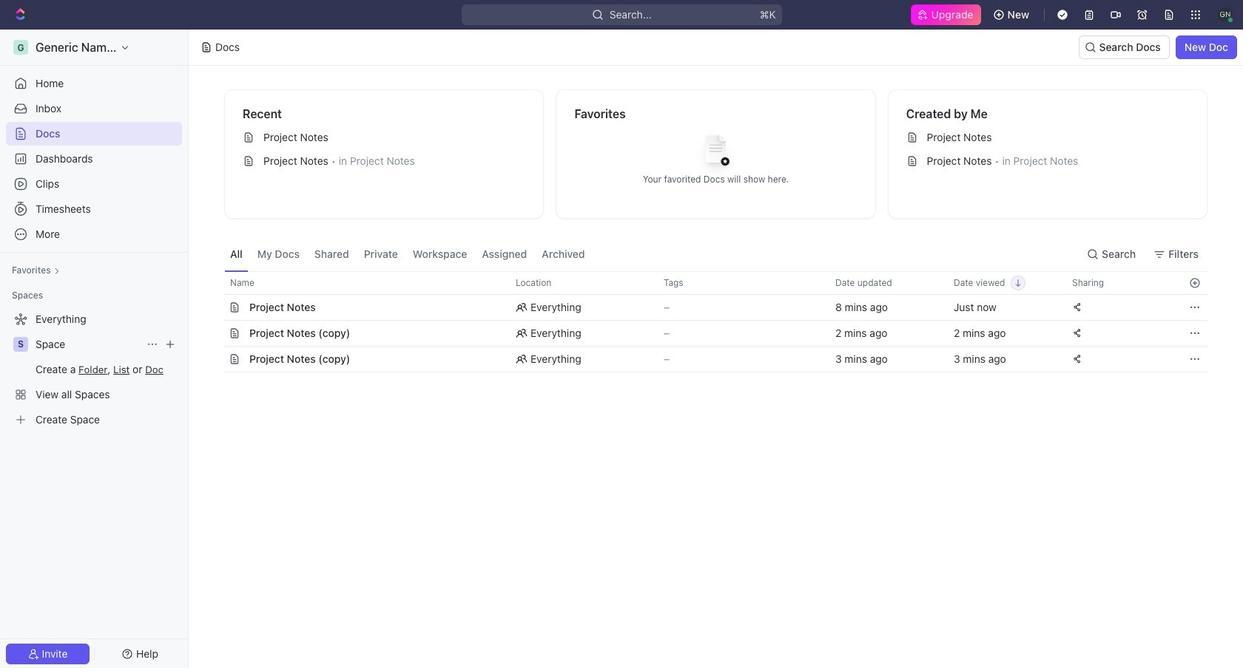 Task type: locate. For each thing, give the bounding box(es) containing it.
table
[[208, 272, 1208, 373]]

3 row from the top
[[208, 320, 1208, 347]]

row
[[208, 272, 1208, 295], [208, 294, 1208, 321], [208, 320, 1208, 347], [208, 346, 1208, 373]]

tree inside sidebar navigation
[[6, 308, 182, 432]]

no favorited docs image
[[686, 123, 745, 182]]

tab list
[[224, 237, 591, 272]]

sidebar navigation
[[0, 30, 192, 669]]

space, , element
[[13, 337, 28, 352]]

tree
[[6, 308, 182, 432]]



Task type: describe. For each thing, give the bounding box(es) containing it.
2 row from the top
[[208, 294, 1208, 321]]

generic name's workspace, , element
[[13, 40, 28, 55]]

1 row from the top
[[208, 272, 1208, 295]]

4 row from the top
[[208, 346, 1208, 373]]



Task type: vqa. For each thing, say whether or not it's contained in the screenshot.
5 to the left
no



